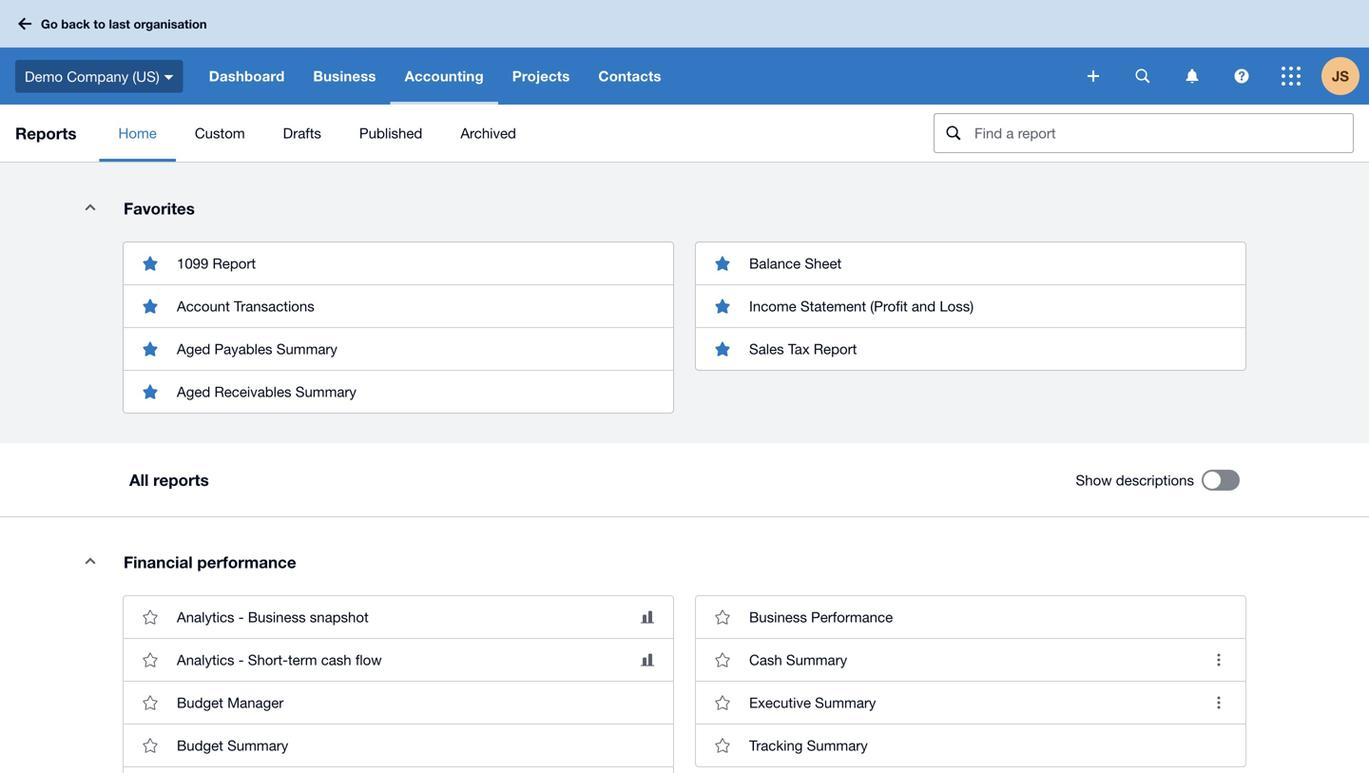 Task type: describe. For each thing, give the bounding box(es) containing it.
summary for executive summary
[[815, 694, 876, 711]]

0 horizontal spatial report
[[213, 255, 256, 271]]

aged payables summary link
[[124, 327, 673, 370]]

js button
[[1322, 48, 1369, 105]]

tracking summary
[[749, 737, 868, 754]]

expand report group image
[[71, 188, 109, 226]]

remove favorite image for sales tax report
[[704, 330, 742, 368]]

to
[[94, 16, 105, 31]]

balance
[[749, 255, 801, 271]]

1 horizontal spatial svg image
[[1186, 69, 1199, 83]]

summary for budget summary
[[227, 737, 288, 754]]

income
[[749, 298, 797, 314]]

expand report group image
[[71, 542, 109, 580]]

cash summary
[[749, 652, 847, 668]]

tax
[[788, 340, 810, 357]]

financial
[[124, 553, 193, 572]]

report inside "link"
[[814, 340, 857, 357]]

Find a report text field
[[973, 114, 1353, 152]]

executive
[[749, 694, 811, 711]]

- for short-
[[238, 652, 244, 668]]

accounting button
[[390, 48, 498, 105]]

(profit
[[870, 298, 908, 314]]

sales tax report
[[749, 340, 857, 357]]

js
[[1332, 68, 1349, 85]]

aged payables summary
[[177, 340, 338, 357]]

favorite image for budget manager
[[131, 684, 169, 722]]

aged for aged payables summary
[[177, 340, 210, 357]]

term
[[288, 652, 317, 668]]

contacts button
[[584, 48, 676, 105]]

aged for aged receivables summary
[[177, 383, 210, 400]]

accounting
[[405, 68, 484, 85]]

all reports
[[129, 470, 209, 489]]

analytics for analytics - business snapshot
[[177, 609, 234, 625]]

back
[[61, 16, 90, 31]]

favorite image for business performance
[[704, 598, 742, 636]]

demo company (us)
[[25, 68, 159, 84]]

svg image inside go back to last organisation link
[[18, 18, 31, 30]]

favorite image for cash summary
[[704, 641, 742, 679]]

short-
[[248, 652, 288, 668]]

flow
[[355, 652, 382, 668]]

2 horizontal spatial svg image
[[1282, 67, 1301, 86]]

balance sheet link
[[696, 242, 1246, 284]]

budget summary link
[[124, 724, 673, 767]]

budget summary
[[177, 737, 288, 754]]

account
[[177, 298, 230, 314]]

projects button
[[498, 48, 584, 105]]

transactions
[[234, 298, 315, 314]]

receivables
[[214, 383, 292, 400]]

payables
[[214, 340, 272, 357]]

1099
[[177, 255, 209, 271]]

budget for budget summary
[[177, 737, 223, 754]]

drafts
[[283, 125, 321, 141]]

more options image for executive summary
[[1200, 684, 1238, 722]]

budget for budget manager
[[177, 694, 223, 711]]

tracking summary link
[[696, 724, 1246, 767]]

favorite image for tracking summary
[[704, 727, 742, 765]]

aged receivables summary
[[177, 383, 357, 400]]

projects
[[512, 68, 570, 85]]

remove favorite image for balance sheet
[[704, 244, 742, 282]]

performance
[[197, 553, 296, 572]]

analytics - business snapshot
[[177, 609, 369, 625]]

cash
[[749, 652, 782, 668]]

remove favorite image for 1099 report
[[131, 244, 169, 282]]

demo company (us) button
[[0, 48, 195, 105]]

business button
[[299, 48, 390, 105]]

published
[[359, 125, 423, 141]]

summary right 'receivables'
[[295, 383, 357, 400]]

remove favorite image for account transactions
[[131, 287, 169, 325]]

remove favorite image for aged payables summary
[[131, 330, 169, 368]]

archived
[[461, 125, 516, 141]]

all
[[129, 470, 149, 489]]

financial performance
[[124, 553, 296, 572]]

drafts link
[[264, 105, 340, 162]]

reports
[[15, 124, 77, 143]]

remove favorite image for aged receivables summary
[[131, 373, 169, 411]]

statement
[[801, 298, 866, 314]]

summary for tracking summary
[[807, 737, 868, 754]]

- for business
[[238, 609, 244, 625]]

reports
[[153, 470, 209, 489]]

organisation
[[134, 16, 207, 31]]

summary down the transactions
[[276, 340, 338, 357]]

budget manager link
[[124, 681, 673, 724]]

custom
[[195, 125, 245, 141]]



Task type: vqa. For each thing, say whether or not it's contained in the screenshot.
The Budget Manager link
yes



Task type: locate. For each thing, give the bounding box(es) containing it.
performance
[[811, 609, 893, 625]]

more options image for cash summary
[[1200, 641, 1238, 679]]

favorite image for analytics - short-term cash flow
[[131, 641, 169, 679]]

1 analytics from the top
[[177, 609, 234, 625]]

(us)
[[133, 68, 159, 84]]

business performance link
[[696, 596, 1246, 638]]

favorite image inside tracking summary link
[[704, 727, 742, 765]]

and
[[912, 298, 936, 314]]

- down performance
[[238, 609, 244, 625]]

1 horizontal spatial remove favorite image
[[704, 244, 742, 282]]

2 more options image from the top
[[1200, 684, 1238, 722]]

published link
[[340, 105, 442, 162]]

2 - from the top
[[238, 652, 244, 668]]

svg image
[[18, 18, 31, 30], [1136, 69, 1150, 83], [1235, 69, 1249, 83], [1088, 70, 1099, 82]]

1 vertical spatial remove favorite image
[[131, 330, 169, 368]]

0 vertical spatial aged
[[177, 340, 210, 357]]

1 aged from the top
[[177, 340, 210, 357]]

business up analytics - short-term cash flow
[[248, 609, 306, 625]]

tracking
[[749, 737, 803, 754]]

remove favorite image
[[131, 244, 169, 282], [131, 287, 169, 325], [704, 287, 742, 325], [704, 330, 742, 368], [131, 373, 169, 411]]

favorite image for analytics - business snapshot
[[131, 598, 169, 636]]

aged
[[177, 340, 210, 357], [177, 383, 210, 400]]

- left short-
[[238, 652, 244, 668]]

1 horizontal spatial report
[[814, 340, 857, 357]]

snapshot
[[310, 609, 369, 625]]

business for business performance
[[749, 609, 807, 625]]

0 vertical spatial report
[[213, 255, 256, 271]]

report right 1099
[[213, 255, 256, 271]]

1 vertical spatial budget
[[177, 737, 223, 754]]

svg image left js
[[1282, 67, 1301, 86]]

summary down manager on the left bottom of page
[[227, 737, 288, 754]]

favorite image
[[704, 598, 742, 636], [704, 641, 742, 679], [131, 684, 169, 722], [131, 727, 169, 765]]

summary up tracking summary on the right of the page
[[815, 694, 876, 711]]

sheet
[[805, 255, 842, 271]]

sales
[[749, 340, 784, 357]]

business up drafts
[[313, 68, 376, 85]]

0 vertical spatial budget
[[177, 694, 223, 711]]

banner
[[0, 0, 1369, 105]]

budget up budget summary
[[177, 694, 223, 711]]

home
[[118, 125, 157, 141]]

2 budget from the top
[[177, 737, 223, 754]]

favorite image inside budget summary link
[[131, 727, 169, 765]]

executive summary
[[749, 694, 876, 711]]

account transactions
[[177, 298, 315, 314]]

budget manager
[[177, 694, 284, 711]]

svg image
[[1282, 67, 1301, 86], [1186, 69, 1199, 83], [164, 75, 174, 80]]

favorite image inside business performance link
[[704, 598, 742, 636]]

more options image
[[1200, 641, 1238, 679], [1200, 684, 1238, 722]]

1 horizontal spatial business
[[313, 68, 376, 85]]

remove favorite image left account
[[131, 287, 169, 325]]

remove favorite image left the income
[[704, 287, 742, 325]]

budget down "budget manager"
[[177, 737, 223, 754]]

remove favorite image inside 1099 report link
[[131, 244, 169, 282]]

remove favorite image inside account transactions link
[[131, 287, 169, 325]]

favorite image inside budget manager link
[[131, 684, 169, 722]]

more information about analytics - business snapshot image
[[641, 611, 654, 624]]

business up cash
[[749, 609, 807, 625]]

favorite image
[[131, 598, 169, 636], [131, 641, 169, 679], [704, 684, 742, 722], [704, 727, 742, 765]]

favorite image inside cash summary link
[[704, 641, 742, 679]]

aged receivables summary link
[[124, 370, 673, 413]]

1 vertical spatial -
[[238, 652, 244, 668]]

income statement (profit and loss)
[[749, 298, 974, 314]]

aged down account
[[177, 340, 210, 357]]

remove favorite image up all
[[131, 373, 169, 411]]

1 more options image from the top
[[1200, 641, 1238, 679]]

favorite image left "budget manager"
[[131, 684, 169, 722]]

favorite image for executive summary
[[704, 684, 742, 722]]

svg image inside demo company (us) popup button
[[164, 75, 174, 80]]

None field
[[934, 113, 1354, 153]]

banner containing dashboard
[[0, 0, 1369, 105]]

remove favorite image left balance
[[704, 244, 742, 282]]

menu
[[99, 105, 919, 162]]

business
[[313, 68, 376, 85], [248, 609, 306, 625], [749, 609, 807, 625]]

favorites
[[124, 199, 195, 218]]

analytics down financial performance
[[177, 609, 234, 625]]

1 vertical spatial report
[[814, 340, 857, 357]]

remove favorite image for income statement (profit and loss)
[[704, 287, 742, 325]]

remove favorite image inside aged payables summary link
[[131, 330, 169, 368]]

analytics for analytics - short-term cash flow
[[177, 652, 234, 668]]

archived link
[[442, 105, 535, 162]]

go back to last organisation link
[[11, 7, 218, 41]]

summary for cash summary
[[786, 652, 847, 668]]

0 vertical spatial -
[[238, 609, 244, 625]]

menu containing home
[[99, 105, 919, 162]]

business for business
[[313, 68, 376, 85]]

descriptions
[[1116, 472, 1194, 488]]

remove favorite image inside aged receivables summary link
[[131, 373, 169, 411]]

favorite image left cash
[[704, 641, 742, 679]]

more options image inside cash summary link
[[1200, 641, 1238, 679]]

1 vertical spatial aged
[[177, 383, 210, 400]]

remove favorite image
[[704, 244, 742, 282], [131, 330, 169, 368]]

account transactions link
[[124, 284, 673, 327]]

svg image right (us)
[[164, 75, 174, 80]]

remove favorite image left payables
[[131, 330, 169, 368]]

favorite image left budget summary
[[131, 727, 169, 765]]

1 vertical spatial more options image
[[1200, 684, 1238, 722]]

summary
[[276, 340, 338, 357], [295, 383, 357, 400], [786, 652, 847, 668], [815, 694, 876, 711], [227, 737, 288, 754], [807, 737, 868, 754]]

remove favorite image inside sales tax report "link"
[[704, 330, 742, 368]]

1 vertical spatial analytics
[[177, 652, 234, 668]]

balance sheet
[[749, 255, 842, 271]]

loss)
[[940, 298, 974, 314]]

dashboard
[[209, 68, 285, 85]]

remove favorite image inside balance sheet link
[[704, 244, 742, 282]]

favorite image right more information about analytics - business snapshot icon
[[704, 598, 742, 636]]

go back to last organisation
[[41, 16, 207, 31]]

1099 report link
[[124, 242, 673, 284]]

summary up executive summary
[[786, 652, 847, 668]]

manager
[[227, 694, 284, 711]]

1 - from the top
[[238, 609, 244, 625]]

company
[[67, 68, 129, 84]]

home link
[[99, 105, 176, 162]]

-
[[238, 609, 244, 625], [238, 652, 244, 668]]

budget
[[177, 694, 223, 711], [177, 737, 223, 754]]

0 vertical spatial more options image
[[1200, 641, 1238, 679]]

sales tax report link
[[696, 327, 1246, 370]]

0 vertical spatial analytics
[[177, 609, 234, 625]]

business inside popup button
[[313, 68, 376, 85]]

1099 report
[[177, 255, 256, 271]]

analytics up "budget manager"
[[177, 652, 234, 668]]

0 horizontal spatial remove favorite image
[[131, 330, 169, 368]]

remove favorite image left sales
[[704, 330, 742, 368]]

report right tax
[[814, 340, 857, 357]]

summary down executive summary
[[807, 737, 868, 754]]

go
[[41, 16, 58, 31]]

contacts
[[599, 68, 661, 85]]

favorite image for budget summary
[[131, 727, 169, 765]]

cash summary link
[[696, 638, 1246, 681]]

dashboard link
[[195, 48, 299, 105]]

show descriptions
[[1076, 472, 1194, 488]]

more options image inside executive summary link
[[1200, 684, 1238, 722]]

2 aged from the top
[[177, 383, 210, 400]]

0 vertical spatial remove favorite image
[[704, 244, 742, 282]]

favorite image inside executive summary link
[[704, 684, 742, 722]]

more information about analytics - short-term cash flow image
[[641, 654, 654, 666]]

business performance
[[749, 609, 893, 625]]

aged left 'receivables'
[[177, 383, 210, 400]]

custom link
[[176, 105, 264, 162]]

0 horizontal spatial business
[[248, 609, 306, 625]]

1 budget from the top
[[177, 694, 223, 711]]

show
[[1076, 472, 1112, 488]]

2 horizontal spatial business
[[749, 609, 807, 625]]

0 horizontal spatial svg image
[[164, 75, 174, 80]]

last
[[109, 16, 130, 31]]

report
[[213, 255, 256, 271], [814, 340, 857, 357]]

svg image up find a report text box
[[1186, 69, 1199, 83]]

analytics - short-term cash flow
[[177, 652, 382, 668]]

remove favorite image left 1099
[[131, 244, 169, 282]]

remove favorite image inside income statement (profit and loss) link
[[704, 287, 742, 325]]

income statement (profit and loss) link
[[696, 284, 1246, 327]]

2 analytics from the top
[[177, 652, 234, 668]]

demo
[[25, 68, 63, 84]]

executive summary link
[[696, 681, 1246, 724]]

cash
[[321, 652, 351, 668]]



